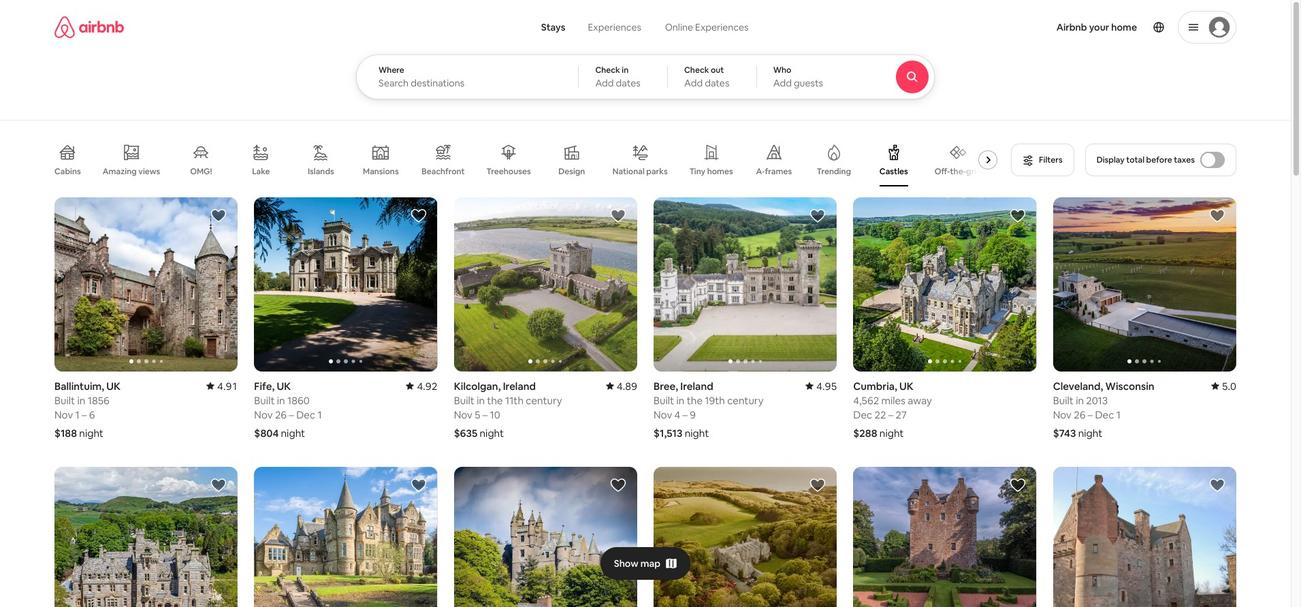 Task type: describe. For each thing, give the bounding box(es) containing it.
5.0 out of 5 average rating image
[[1211, 380, 1237, 393]]

nov for built in 1860
[[254, 408, 273, 421]]

islands
[[308, 166, 334, 177]]

what can we help you find? tab list
[[530, 14, 653, 41]]

built for built in 1860
[[254, 394, 275, 407]]

fife, uk built in 1860 nov 26 – dec 1 $804 night
[[254, 380, 322, 440]]

miles
[[881, 394, 906, 407]]

27
[[896, 408, 907, 421]]

night inside 'bree, ireland built in the 19th century nov 4 – 9 $1,513 night'
[[685, 427, 709, 440]]

1 vertical spatial add to wishlist: fife, uk image
[[1209, 477, 1226, 494]]

add to wishlist: cumbria, uk image
[[1010, 208, 1026, 224]]

before
[[1146, 155, 1172, 165]]

cumbria, uk 4,562 miles away dec 22 – 27 $288 night
[[853, 380, 932, 440]]

dates for check out add dates
[[705, 77, 730, 89]]

26 for 1860
[[275, 408, 287, 421]]

national parks
[[613, 166, 668, 177]]

4.95 out of 5 average rating image
[[806, 380, 837, 393]]

check for check in add dates
[[595, 65, 620, 76]]

tiny homes
[[690, 166, 733, 177]]

experiences inside button
[[588, 21, 641, 33]]

night inside 'cleveland, wisconsin built in 2013 nov 26 – dec 1 $743 night'
[[1078, 427, 1103, 440]]

built for built in 2013
[[1053, 394, 1074, 407]]

show map
[[614, 558, 661, 570]]

off-
[[935, 166, 950, 177]]

display total before taxes
[[1097, 155, 1195, 165]]

9
[[690, 408, 696, 421]]

check for check out add dates
[[684, 65, 709, 76]]

– inside kilcolgan, ireland built in the 11th century nov 5 – 10 $635 night
[[483, 408, 488, 421]]

1860
[[287, 394, 310, 407]]

ballintuim,
[[54, 380, 104, 393]]

map
[[641, 558, 661, 570]]

your
[[1089, 21, 1109, 33]]

cumbria,
[[853, 380, 897, 393]]

0 horizontal spatial add to wishlist: fife, uk image
[[410, 208, 427, 224]]

4.92
[[417, 380, 438, 393]]

homes
[[707, 166, 733, 177]]

guests
[[794, 77, 823, 89]]

nov inside kilcolgan, ireland built in the 11th century nov 5 – 10 $635 night
[[454, 408, 473, 421]]

dec for built in 2013
[[1095, 408, 1114, 421]]

4.91
[[217, 380, 238, 393]]

night inside 'ballintuim, uk built in 1856 nov 1 – 6 $188 night'
[[79, 427, 103, 440]]

4.95
[[816, 380, 837, 393]]

grid
[[966, 166, 982, 177]]

add to wishlist: cleveland, wisconsin image
[[1209, 208, 1226, 224]]

5
[[475, 408, 480, 421]]

fife,
[[254, 380, 275, 393]]

airbnb
[[1057, 21, 1087, 33]]

1 inside 'ballintuim, uk built in 1856 nov 1 – 6 $188 night'
[[75, 408, 80, 421]]

bree,
[[654, 380, 678, 393]]

1 for built in 1860
[[318, 408, 322, 421]]

built for built in the 11th century
[[454, 394, 475, 407]]

4.92 out of 5 average rating image
[[406, 380, 438, 393]]

$743
[[1053, 427, 1076, 440]]

in for cleveland, wisconsin built in 2013 nov 26 – dec 1 $743 night
[[1076, 394, 1084, 407]]

total
[[1126, 155, 1145, 165]]

4
[[674, 408, 680, 421]]

11th
[[505, 394, 524, 407]]

the for 9
[[687, 394, 703, 407]]

$1,513
[[654, 427, 683, 440]]

stays button
[[530, 14, 576, 41]]

trending
[[817, 166, 851, 177]]

cleveland, wisconsin built in 2013 nov 26 – dec 1 $743 night
[[1053, 380, 1155, 440]]

filters button
[[1011, 144, 1074, 176]]

add for check out add dates
[[684, 77, 703, 89]]

home
[[1111, 21, 1137, 33]]

add inside who add guests
[[773, 77, 792, 89]]

show map button
[[600, 547, 691, 580]]

$804
[[254, 427, 279, 440]]

add to wishlist: cumbria, uk image
[[211, 477, 227, 494]]

taxes
[[1174, 155, 1195, 165]]

beachfront
[[422, 166, 465, 177]]

stays
[[541, 21, 565, 33]]

add for check in add dates
[[595, 77, 614, 89]]

treehouses
[[487, 166, 531, 177]]

bree, ireland built in the 19th century nov 4 – 9 $1,513 night
[[654, 380, 764, 440]]

experiences button
[[576, 14, 653, 41]]

omg!
[[190, 166, 212, 177]]

where
[[379, 65, 404, 76]]

26 for 2013
[[1074, 408, 1086, 421]]

who
[[773, 65, 792, 76]]

22
[[875, 408, 886, 421]]

castles
[[880, 166, 908, 177]]

out
[[711, 65, 724, 76]]

kilcolgan, ireland built in the 11th century nov 5 – 10 $635 night
[[454, 380, 562, 440]]

a-frames
[[756, 166, 792, 177]]

century for built in the 11th century
[[526, 394, 562, 407]]

design
[[558, 166, 585, 177]]

filters
[[1039, 155, 1063, 165]]

check in add dates
[[595, 65, 641, 89]]

nov inside 'bree, ireland built in the 19th century nov 4 – 9 $1,513 night'
[[654, 408, 672, 421]]

nov for built in 1856
[[54, 408, 73, 421]]



Task type: locate. For each thing, give the bounding box(es) containing it.
lake
[[252, 166, 270, 177]]

uk up 1856
[[106, 380, 121, 393]]

in for fife, uk built in 1860 nov 26 – dec 1 $804 night
[[277, 394, 285, 407]]

none search field containing stays
[[356, 0, 972, 99]]

1 built from the left
[[54, 394, 75, 407]]

dates down experiences button
[[616, 77, 641, 89]]

– left the 6
[[82, 408, 87, 421]]

dates
[[616, 77, 641, 89], [705, 77, 730, 89]]

0 horizontal spatial experiences
[[588, 21, 641, 33]]

nov for built in 2013
[[1053, 408, 1072, 421]]

– left 27
[[888, 408, 894, 421]]

4.91 out of 5 average rating image
[[206, 380, 238, 393]]

– inside cumbria, uk 4,562 miles away dec 22 – 27 $288 night
[[888, 408, 894, 421]]

dec for built in 1860
[[296, 408, 315, 421]]

1 – from the left
[[82, 408, 87, 421]]

built down bree,
[[654, 394, 674, 407]]

century right '11th'
[[526, 394, 562, 407]]

parks
[[646, 166, 668, 177]]

night
[[79, 427, 103, 440], [281, 427, 305, 440], [685, 427, 709, 440], [880, 427, 904, 440], [480, 427, 504, 440], [1078, 427, 1103, 440]]

check inside check out add dates
[[684, 65, 709, 76]]

26 up $804
[[275, 408, 287, 421]]

built for built in 1856
[[54, 394, 75, 407]]

–
[[82, 408, 87, 421], [289, 408, 294, 421], [683, 408, 688, 421], [888, 408, 894, 421], [483, 408, 488, 421], [1088, 408, 1093, 421]]

national
[[613, 166, 645, 177]]

uk for ballintuim, uk
[[106, 380, 121, 393]]

0 horizontal spatial check
[[595, 65, 620, 76]]

2 ireland from the left
[[503, 380, 536, 393]]

1 horizontal spatial 1
[[318, 408, 322, 421]]

dates for check in add dates
[[616, 77, 641, 89]]

1 night from the left
[[79, 427, 103, 440]]

add to wishlist: clackmannanshire, uk image
[[410, 477, 427, 494]]

0 horizontal spatial add
[[595, 77, 614, 89]]

dates inside check out add dates
[[705, 77, 730, 89]]

the
[[687, 394, 703, 407], [487, 394, 503, 407]]

display
[[1097, 155, 1125, 165]]

check out add dates
[[684, 65, 730, 89]]

in inside fife, uk built in 1860 nov 26 – dec 1 $804 night
[[277, 394, 285, 407]]

add inside check out add dates
[[684, 77, 703, 89]]

built inside 'cleveland, wisconsin built in 2013 nov 26 – dec 1 $743 night'
[[1053, 394, 1074, 407]]

in inside check in add dates
[[622, 65, 629, 76]]

nov up $743
[[1053, 408, 1072, 421]]

1 uk from the left
[[106, 380, 121, 393]]

2 horizontal spatial 1
[[1116, 408, 1121, 421]]

5 night from the left
[[480, 427, 504, 440]]

1 check from the left
[[595, 65, 620, 76]]

1 horizontal spatial experiences
[[695, 21, 749, 33]]

6 – from the left
[[1088, 408, 1093, 421]]

built inside fife, uk built in 1860 nov 26 – dec 1 $804 night
[[254, 394, 275, 407]]

in
[[622, 65, 629, 76], [77, 394, 85, 407], [277, 394, 285, 407], [676, 394, 685, 407], [477, 394, 485, 407], [1076, 394, 1084, 407]]

$635
[[454, 427, 478, 440]]

1 dates from the left
[[616, 77, 641, 89]]

built down ballintuim,
[[54, 394, 75, 407]]

6
[[89, 408, 95, 421]]

the for 10
[[487, 394, 503, 407]]

in for kilcolgan, ireland built in the 11th century nov 5 – 10 $635 night
[[477, 394, 485, 407]]

in up 4
[[676, 394, 685, 407]]

group
[[54, 133, 1003, 187], [54, 197, 238, 372], [254, 197, 438, 372], [454, 197, 637, 372], [654, 197, 837, 372], [853, 197, 1037, 372], [1053, 197, 1237, 372], [54, 467, 238, 607], [254, 467, 438, 607], [454, 467, 637, 607], [654, 467, 837, 607], [853, 467, 1037, 607], [1053, 467, 1237, 607]]

stays tab panel
[[356, 54, 972, 99]]

26
[[275, 408, 287, 421], [1074, 408, 1086, 421]]

the-
[[950, 166, 966, 177]]

– for cleveland,
[[1088, 408, 1093, 421]]

1 26 from the left
[[275, 408, 287, 421]]

3 night from the left
[[685, 427, 709, 440]]

in inside 'ballintuim, uk built in 1856 nov 1 – 6 $188 night'
[[77, 394, 85, 407]]

6 night from the left
[[1078, 427, 1103, 440]]

amazing
[[103, 166, 137, 177]]

nov
[[54, 408, 73, 421], [254, 408, 273, 421], [654, 408, 672, 421], [454, 408, 473, 421], [1053, 408, 1072, 421]]

4,562
[[853, 394, 879, 407]]

– down 2013 on the bottom right of the page
[[1088, 408, 1093, 421]]

in down ballintuim,
[[77, 394, 85, 407]]

add down experiences button
[[595, 77, 614, 89]]

3 nov from the left
[[654, 408, 672, 421]]

built down cleveland,
[[1053, 394, 1074, 407]]

1 inside 'cleveland, wisconsin built in 2013 nov 26 – dec 1 $743 night'
[[1116, 408, 1121, 421]]

2 experiences from the left
[[695, 21, 749, 33]]

2 horizontal spatial dec
[[1095, 408, 1114, 421]]

night inside cumbria, uk 4,562 miles away dec 22 – 27 $288 night
[[880, 427, 904, 440]]

1 horizontal spatial ireland
[[680, 380, 713, 393]]

dec down 2013 on the bottom right of the page
[[1095, 408, 1114, 421]]

1 horizontal spatial dec
[[853, 408, 872, 421]]

19th
[[705, 394, 725, 407]]

2 night from the left
[[281, 427, 305, 440]]

check left out
[[684, 65, 709, 76]]

cleveland,
[[1053, 380, 1103, 393]]

profile element
[[782, 0, 1237, 54]]

None search field
[[356, 0, 972, 99]]

– for cumbria,
[[888, 408, 894, 421]]

built inside 'ballintuim, uk built in 1856 nov 1 – 6 $188 night'
[[54, 394, 75, 407]]

uk inside 'ballintuim, uk built in 1856 nov 1 – 6 $188 night'
[[106, 380, 121, 393]]

1 horizontal spatial dates
[[705, 77, 730, 89]]

online experiences
[[665, 21, 749, 33]]

1
[[75, 408, 80, 421], [318, 408, 322, 421], [1116, 408, 1121, 421]]

ireland up '11th'
[[503, 380, 536, 393]]

dates inside check in add dates
[[616, 77, 641, 89]]

who add guests
[[773, 65, 823, 89]]

1 horizontal spatial uk
[[277, 380, 291, 393]]

in inside 'bree, ireland built in the 19th century nov 4 – 9 $1,513 night'
[[676, 394, 685, 407]]

dec
[[296, 408, 315, 421], [853, 408, 872, 421], [1095, 408, 1114, 421]]

1 horizontal spatial add to wishlist: fife, uk image
[[1209, 477, 1226, 494]]

uk inside fife, uk built in 1860 nov 26 – dec 1 $804 night
[[277, 380, 291, 393]]

night down the 9
[[685, 427, 709, 440]]

off-the-grid
[[935, 166, 982, 177]]

2 dec from the left
[[853, 408, 872, 421]]

4 built from the left
[[454, 394, 475, 407]]

5.0
[[1222, 380, 1237, 393]]

– for ballintuim,
[[82, 408, 87, 421]]

3 dec from the left
[[1095, 408, 1114, 421]]

night down the 6
[[79, 427, 103, 440]]

online
[[665, 21, 693, 33]]

1856
[[88, 394, 109, 407]]

in inside kilcolgan, ireland built in the 11th century nov 5 – 10 $635 night
[[477, 394, 485, 407]]

night right $804
[[281, 427, 305, 440]]

1 century from the left
[[727, 394, 764, 407]]

0 horizontal spatial century
[[526, 394, 562, 407]]

– inside fife, uk built in 1860 nov 26 – dec 1 $804 night
[[289, 408, 294, 421]]

$188
[[54, 427, 77, 440]]

add to wishlist: dumfries and galloway, uk image
[[1010, 477, 1026, 494]]

1 horizontal spatial 26
[[1074, 408, 1086, 421]]

1 1 from the left
[[75, 408, 80, 421]]

in for ballintuim, uk built in 1856 nov 1 – 6 $188 night
[[77, 394, 85, 407]]

night inside fife, uk built in 1860 nov 26 – dec 1 $804 night
[[281, 427, 305, 440]]

0 horizontal spatial 26
[[275, 408, 287, 421]]

– inside 'cleveland, wisconsin built in 2013 nov 26 – dec 1 $743 night'
[[1088, 408, 1093, 421]]

mansions
[[363, 166, 399, 177]]

frames
[[765, 166, 792, 177]]

1 the from the left
[[687, 394, 703, 407]]

26 inside 'cleveland, wisconsin built in 2013 nov 26 – dec 1 $743 night'
[[1074, 408, 1086, 421]]

nov inside 'cleveland, wisconsin built in 2013 nov 26 – dec 1 $743 night'
[[1053, 408, 1072, 421]]

2 the from the left
[[487, 394, 503, 407]]

nov inside 'ballintuim, uk built in 1856 nov 1 – 6 $188 night'
[[54, 408, 73, 421]]

add inside check in add dates
[[595, 77, 614, 89]]

3 – from the left
[[683, 408, 688, 421]]

group containing amazing views
[[54, 133, 1003, 187]]

experiences right 'online'
[[695, 21, 749, 33]]

ballintuim, uk built in 1856 nov 1 – 6 $188 night
[[54, 380, 121, 440]]

the up the 9
[[687, 394, 703, 407]]

5 nov from the left
[[1053, 408, 1072, 421]]

dec inside fife, uk built in 1860 nov 26 – dec 1 $804 night
[[296, 408, 315, 421]]

tiny
[[690, 166, 705, 177]]

0 horizontal spatial the
[[487, 394, 503, 407]]

check inside check in add dates
[[595, 65, 620, 76]]

2 uk from the left
[[277, 380, 291, 393]]

ireland inside kilcolgan, ireland built in the 11th century nov 5 – 10 $635 night
[[503, 380, 536, 393]]

1 dec from the left
[[296, 408, 315, 421]]

2 check from the left
[[684, 65, 709, 76]]

dec down 1860 on the bottom left
[[296, 408, 315, 421]]

airbnb your home
[[1057, 21, 1137, 33]]

$288
[[853, 427, 877, 440]]

2 26 from the left
[[1074, 408, 1086, 421]]

2013
[[1086, 394, 1108, 407]]

online experiences link
[[653, 14, 761, 41]]

ireland for 11th
[[503, 380, 536, 393]]

cabins
[[54, 166, 81, 177]]

add to wishlist: fife, uk image
[[410, 208, 427, 224], [1209, 477, 1226, 494]]

nov inside fife, uk built in 1860 nov 26 – dec 1 $804 night
[[254, 408, 273, 421]]

1 horizontal spatial add
[[684, 77, 703, 89]]

3 built from the left
[[654, 394, 674, 407]]

3 add from the left
[[773, 77, 792, 89]]

add down online experiences
[[684, 77, 703, 89]]

night inside kilcolgan, ireland built in the 11th century nov 5 – 10 $635 night
[[480, 427, 504, 440]]

uk for fife, uk
[[277, 380, 291, 393]]

dates down out
[[705, 77, 730, 89]]

built for built in the 19th century
[[654, 394, 674, 407]]

5 – from the left
[[483, 408, 488, 421]]

4.89
[[617, 380, 637, 393]]

ireland
[[680, 380, 713, 393], [503, 380, 536, 393]]

the up 10
[[487, 394, 503, 407]]

night down 27
[[880, 427, 904, 440]]

– left the 9
[[683, 408, 688, 421]]

built inside 'bree, ireland built in the 19th century nov 4 – 9 $1,513 night'
[[654, 394, 674, 407]]

3 1 from the left
[[1116, 408, 1121, 421]]

built
[[54, 394, 75, 407], [254, 394, 275, 407], [654, 394, 674, 407], [454, 394, 475, 407], [1053, 394, 1074, 407]]

2 horizontal spatial add
[[773, 77, 792, 89]]

uk inside cumbria, uk 4,562 miles away dec 22 – 27 $288 night
[[899, 380, 914, 393]]

26 inside fife, uk built in 1860 nov 26 – dec 1 $804 night
[[275, 408, 287, 421]]

airbnb your home link
[[1048, 13, 1145, 42]]

ireland for 19th
[[680, 380, 713, 393]]

4 night from the left
[[880, 427, 904, 440]]

2 dates from the left
[[705, 77, 730, 89]]

century right '19th'
[[727, 394, 764, 407]]

amazing views
[[103, 166, 160, 177]]

1 horizontal spatial century
[[727, 394, 764, 407]]

night down 10
[[480, 427, 504, 440]]

– inside 'ballintuim, uk built in 1856 nov 1 – 6 $188 night'
[[82, 408, 87, 421]]

nov up $188 on the left of page
[[54, 408, 73, 421]]

views
[[138, 166, 160, 177]]

night right $743
[[1078, 427, 1103, 440]]

0 horizontal spatial dec
[[296, 408, 315, 421]]

add to wishlist: ballintuim, uk image
[[211, 208, 227, 224]]

1 ireland from the left
[[680, 380, 713, 393]]

add to wishlist: bree, ireland image
[[810, 208, 826, 224]]

2 – from the left
[[289, 408, 294, 421]]

5 built from the left
[[1053, 394, 1074, 407]]

0 horizontal spatial ireland
[[503, 380, 536, 393]]

check down experiences button
[[595, 65, 620, 76]]

display total before taxes button
[[1085, 144, 1237, 176]]

10
[[490, 408, 500, 421]]

4 nov from the left
[[454, 408, 473, 421]]

1 nov from the left
[[54, 408, 73, 421]]

add
[[595, 77, 614, 89], [684, 77, 703, 89], [773, 77, 792, 89]]

0 horizontal spatial 1
[[75, 408, 80, 421]]

kilcolgan,
[[454, 380, 501, 393]]

nov left 4
[[654, 408, 672, 421]]

century inside 'bree, ireland built in the 19th century nov 4 – 9 $1,513 night'
[[727, 394, 764, 407]]

1 for built in 2013
[[1116, 408, 1121, 421]]

the inside kilcolgan, ireland built in the 11th century nov 5 – 10 $635 night
[[487, 394, 503, 407]]

Where field
[[379, 77, 557, 89]]

2 nov from the left
[[254, 408, 273, 421]]

0 vertical spatial add to wishlist: fife, uk image
[[410, 208, 427, 224]]

1 horizontal spatial check
[[684, 65, 709, 76]]

dec inside 'cleveland, wisconsin built in 2013 nov 26 – dec 1 $743 night'
[[1095, 408, 1114, 421]]

uk right fife, on the bottom left of the page
[[277, 380, 291, 393]]

away
[[908, 394, 932, 407]]

century
[[727, 394, 764, 407], [526, 394, 562, 407]]

– inside 'bree, ireland built in the 19th century nov 4 – 9 $1,513 night'
[[683, 408, 688, 421]]

2 add from the left
[[684, 77, 703, 89]]

in down cleveland,
[[1076, 394, 1084, 407]]

show
[[614, 558, 639, 570]]

experiences up check in add dates
[[588, 21, 641, 33]]

– down 1860 on the bottom left
[[289, 408, 294, 421]]

0 horizontal spatial dates
[[616, 77, 641, 89]]

4 – from the left
[[888, 408, 894, 421]]

the inside 'bree, ireland built in the 19th century nov 4 – 9 $1,513 night'
[[687, 394, 703, 407]]

dec down 4,562
[[853, 408, 872, 421]]

nov left 5
[[454, 408, 473, 421]]

3 uk from the left
[[899, 380, 914, 393]]

1 experiences from the left
[[588, 21, 641, 33]]

built down fife, on the bottom left of the page
[[254, 394, 275, 407]]

century for built in the 19th century
[[727, 394, 764, 407]]

in down experiences button
[[622, 65, 629, 76]]

ireland up '19th'
[[680, 380, 713, 393]]

26 up $743
[[1074, 408, 1086, 421]]

check
[[595, 65, 620, 76], [684, 65, 709, 76]]

2 1 from the left
[[318, 408, 322, 421]]

ireland inside 'bree, ireland built in the 19th century nov 4 – 9 $1,513 night'
[[680, 380, 713, 393]]

century inside kilcolgan, ireland built in the 11th century nov 5 – 10 $635 night
[[526, 394, 562, 407]]

uk
[[106, 380, 121, 393], [277, 380, 291, 393], [899, 380, 914, 393]]

in for bree, ireland built in the 19th century nov 4 – 9 $1,513 night
[[676, 394, 685, 407]]

0 horizontal spatial uk
[[106, 380, 121, 393]]

dec inside cumbria, uk 4,562 miles away dec 22 – 27 $288 night
[[853, 408, 872, 421]]

experiences
[[588, 21, 641, 33], [695, 21, 749, 33]]

in up 5
[[477, 394, 485, 407]]

– for fife,
[[289, 408, 294, 421]]

2 century from the left
[[526, 394, 562, 407]]

a-
[[756, 166, 765, 177]]

1 add from the left
[[595, 77, 614, 89]]

2 built from the left
[[254, 394, 275, 407]]

– right 5
[[483, 408, 488, 421]]

built inside kilcolgan, ireland built in the 11th century nov 5 – 10 $635 night
[[454, 394, 475, 407]]

4.89 out of 5 average rating image
[[606, 380, 637, 393]]

add down who
[[773, 77, 792, 89]]

1 horizontal spatial the
[[687, 394, 703, 407]]

uk up miles
[[899, 380, 914, 393]]

in left 1860 on the bottom left
[[277, 394, 285, 407]]

add to wishlist: portpatrick, uk image
[[810, 477, 826, 494]]

in inside 'cleveland, wisconsin built in 2013 nov 26 – dec 1 $743 night'
[[1076, 394, 1084, 407]]

wisconsin
[[1105, 380, 1155, 393]]

2 horizontal spatial uk
[[899, 380, 914, 393]]

add to wishlist: angus, uk image
[[610, 477, 626, 494]]

nov up $804
[[254, 408, 273, 421]]

1 inside fife, uk built in 1860 nov 26 – dec 1 $804 night
[[318, 408, 322, 421]]

add to wishlist: kilcolgan, ireland image
[[610, 208, 626, 224]]

built down kilcolgan,
[[454, 394, 475, 407]]



Task type: vqa. For each thing, say whether or not it's contained in the screenshot.
'Resort' in the Big Bear Lake, California Near Big Bear Mountain Resort 5 Nights · Feb 4 – 9 $1,792 Total Before Taxes
no



